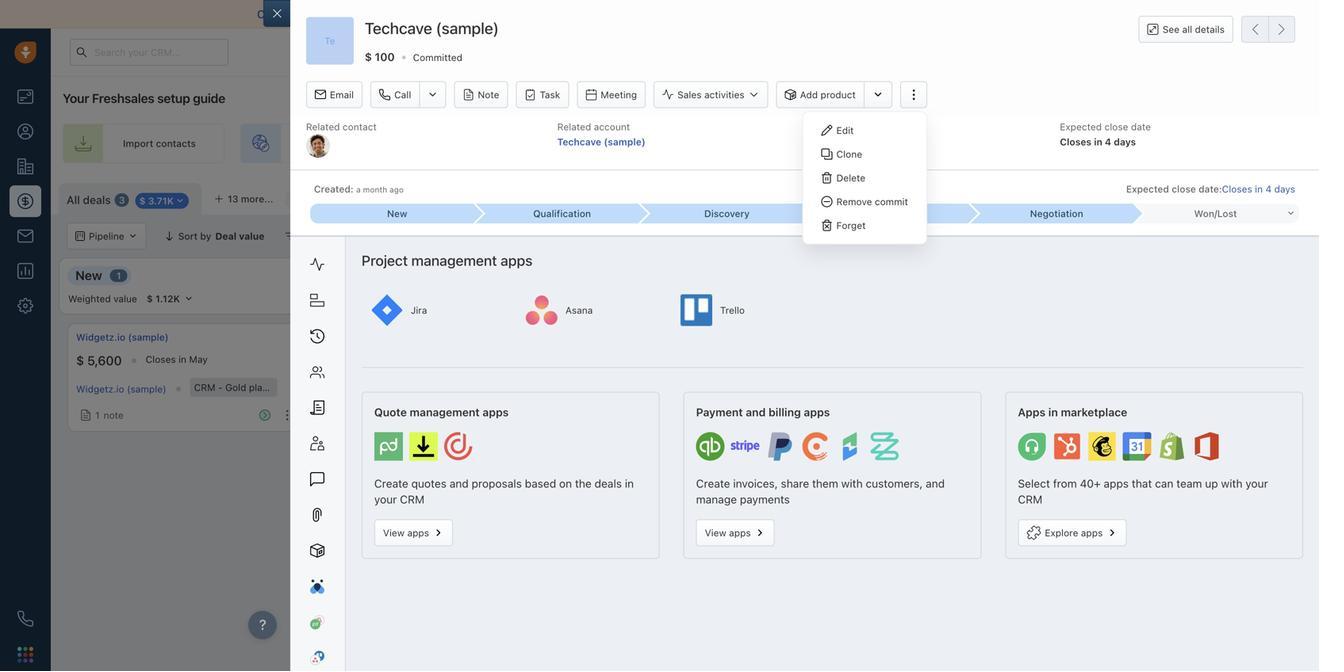 Task type: locate. For each thing, give the bounding box(es) containing it.
and right customers, in the right bottom of the page
[[926, 478, 945, 491]]

explore apps
[[1045, 528, 1103, 539]]

100 inside techcave (sample) dialog
[[375, 50, 395, 63]]

apps left that
[[1104, 478, 1129, 491]]

expected inside expected close date closes in 4 days
[[1060, 121, 1102, 133]]

negotiation link
[[970, 204, 1134, 224]]

2-
[[562, 8, 574, 21]]

1 view apps button from the left
[[374, 520, 453, 547]]

2 plan from the left
[[1247, 382, 1266, 393]]

acme inc (sample) link up quote
[[334, 382, 417, 393]]

1 - from the left
[[218, 382, 223, 393]]

widgetz.io (sample) link
[[76, 331, 169, 344], [76, 384, 166, 395]]

2 view apps from the left
[[705, 528, 751, 539]]

1 horizontal spatial team
[[775, 138, 798, 149]]

close
[[1105, 121, 1128, 133], [1172, 183, 1196, 195]]

create inside create invoices, share them with customers, and manage payments
[[696, 478, 730, 491]]

create left 'quotes'
[[374, 478, 408, 491]]

explore
[[1045, 528, 1078, 539]]

apps in marketplace
[[1018, 406, 1127, 419]]

4 inside expected close date closes in 4 days
[[1105, 136, 1111, 147]]

leads
[[376, 138, 401, 149], [713, 138, 738, 149]]

monthly
[[271, 382, 307, 393], [1269, 382, 1305, 393]]

2 leads from the left
[[713, 138, 738, 149]]

closes
[[1060, 136, 1091, 147], [1222, 183, 1252, 195], [146, 354, 176, 365]]

widgetz.io (sample) down 5,600
[[76, 384, 166, 395]]

with right can
[[1221, 478, 1243, 491]]

1 horizontal spatial sales
[[809, 121, 833, 133]]

$ left 5,600
[[76, 353, 84, 369]]

deals inside button
[[1174, 191, 1199, 202]]

plan
[[249, 382, 268, 393], [1247, 382, 1266, 393]]

0 vertical spatial closes
[[1060, 136, 1091, 147]]

create up manage
[[696, 478, 730, 491]]

crm inside create quotes and proposals based on the deals in your crm
[[400, 494, 424, 507]]

days for expected close date closes in 4 days
[[1114, 136, 1136, 147]]

techcave (sample) down 3,200
[[1080, 384, 1165, 395]]

1 horizontal spatial 1 note
[[1099, 410, 1128, 421]]

sales activities
[[678, 89, 745, 100]]

quote
[[374, 406, 407, 419]]

quotas
[[1107, 231, 1140, 242]]

meeting
[[601, 89, 637, 100]]

see
[[1163, 24, 1180, 35]]

create for create invoices, share them with customers, and manage payments
[[696, 478, 730, 491]]

remove
[[836, 196, 872, 207]]

1 horizontal spatial view apps button
[[696, 520, 775, 547]]

0 horizontal spatial leads
[[376, 138, 401, 149]]

all inside the "all deal owners" button
[[406, 231, 417, 242]]

related for related account techcave (sample)
[[557, 121, 591, 133]]

widgetz.io (sample) link down 5,600
[[76, 384, 166, 395]]

leads right route
[[713, 138, 738, 149]]

greg
[[809, 136, 831, 147]]

1 horizontal spatial monthly
[[1269, 382, 1305, 393]]

monthly for 3,200
[[1269, 382, 1305, 393]]

2 horizontal spatial techcave
[[1080, 384, 1123, 395]]

1 vertical spatial up
[[1205, 478, 1218, 491]]

1 vertical spatial inc
[[362, 382, 375, 393]]

1 note for container_wx8msf4aqz5i3rn1 image under $ 3,200
[[1099, 410, 1128, 421]]

in left may
[[179, 354, 186, 365]]

1 acme inc (sample) from the top
[[334, 332, 419, 343]]

your inside create quotes and proposals based on the deals in your crm
[[374, 494, 397, 507]]

acme inc (sample) down the jira
[[334, 332, 419, 343]]

2 view apps button from the left
[[696, 520, 775, 547]]

project management apps
[[362, 252, 533, 269]]

1 monthly from the left
[[271, 382, 307, 393]]

1 vertical spatial management
[[410, 406, 480, 419]]

(sample) up quote
[[378, 382, 417, 393]]

0 horizontal spatial -
[[218, 382, 223, 393]]

0 horizontal spatial team
[[556, 138, 579, 149]]

0 horizontal spatial deal
[[420, 231, 439, 242]]

closes inside expected close date closes in 4 days
[[1060, 136, 1091, 147]]

team inside "link"
[[556, 138, 579, 149]]

view apps button down 'quotes'
[[374, 520, 453, 547]]

1 horizontal spatial plan
[[1247, 382, 1266, 393]]

expected down set up your sales pipeline "link" in the top right of the page
[[1126, 183, 1169, 195]]

1 vertical spatial techcave
[[557, 136, 601, 147]]

created:
[[314, 183, 354, 195]]

1 horizontal spatial related
[[557, 121, 591, 133]]

all down new link
[[406, 231, 417, 242]]

add
[[800, 89, 818, 100], [1263, 191, 1281, 202]]

techcave (sample) up "committed"
[[365, 19, 499, 37]]

$ 5,600
[[76, 353, 122, 369]]

0 horizontal spatial with
[[841, 478, 863, 491]]

1 vertical spatial closes
[[1222, 183, 1252, 195]]

1 left filter
[[303, 231, 307, 242]]

route leads to your team link
[[624, 124, 827, 163]]

2 - from the left
[[1217, 382, 1221, 393]]

days inside expected close date closes in 4 days
[[1114, 136, 1136, 147]]

view for create invoices, share them with customers, and manage payments
[[705, 528, 726, 539]]

40+
[[1080, 478, 1101, 491]]

close inside expected close date closes in 4 days
[[1105, 121, 1128, 133]]

2 horizontal spatial note
[[1108, 410, 1128, 421]]

set
[[1111, 138, 1127, 149]]

container_wx8msf4aqz5i3rn1 image left 'quotas'
[[1092, 231, 1103, 242]]

note down 3,200
[[1108, 410, 1128, 421]]

2 horizontal spatial team
[[1177, 478, 1202, 491]]

1 related from the left
[[306, 121, 340, 133]]

up right set
[[1129, 138, 1141, 149]]

deal up search field
[[1284, 191, 1303, 202]]

payments
[[740, 494, 790, 507]]

techcave (sample) link inside dialog
[[557, 136, 646, 147]]

1 1 note from the left
[[95, 410, 124, 421]]

4 for expected close date: closes in 4 days
[[1266, 183, 1272, 195]]

team right can
[[1177, 478, 1202, 491]]

2 gold from the left
[[1224, 382, 1245, 393]]

0 vertical spatial expected
[[1060, 121, 1102, 133]]

acme inc (sample) link
[[334, 331, 419, 344], [334, 382, 417, 393]]

close left date:
[[1172, 183, 1196, 195]]

all for deal
[[406, 231, 417, 242]]

1 gold from the left
[[225, 382, 246, 393]]

1 horizontal spatial techcave
[[557, 136, 601, 147]]

1 note down 5,600
[[95, 410, 124, 421]]

0 vertical spatial 100
[[375, 50, 395, 63]]

deals for import
[[1174, 191, 1199, 202]]

(sample) down 'account'
[[604, 136, 646, 147]]

1 horizontal spatial closes
[[1060, 136, 1091, 147]]

team inside select from 40+ apps that can team up with your crm
[[1177, 478, 1202, 491]]

container_wx8msf4aqz5i3rn1 image down $ 5,600
[[80, 410, 91, 421]]

2 1 note from the left
[[1099, 410, 1128, 421]]

import for import contacts
[[123, 138, 153, 149]]

1 vertical spatial expected
[[1126, 183, 1169, 195]]

2 acme inc (sample) from the top
[[334, 382, 417, 393]]

1 view from the left
[[383, 528, 405, 539]]

import inside button
[[1141, 191, 1172, 202]]

bring in website leads
[[301, 138, 401, 149]]

0 vertical spatial to
[[374, 8, 384, 21]]

sales inside sales owner greg robinson
[[809, 121, 833, 133]]

(sample) up closes in may
[[128, 332, 169, 343]]

expected for expected close date
[[1060, 121, 1102, 133]]

and inside 'link'
[[1142, 231, 1159, 242]]

100 up call button
[[375, 50, 395, 63]]

mailbox
[[330, 8, 371, 21]]

techcave down 'account'
[[557, 136, 601, 147]]

0 horizontal spatial all
[[67, 194, 80, 207]]

details
[[1195, 24, 1225, 35]]

add deal button
[[1242, 183, 1311, 210]]

widgetz.io down $ 5,600
[[76, 384, 124, 395]]

1 horizontal spatial import
[[1141, 191, 1172, 202]]

0 vertical spatial qualification
[[533, 208, 591, 219]]

0 horizontal spatial up
[[1129, 138, 1141, 149]]

0 horizontal spatial techcave (sample)
[[365, 19, 499, 37]]

1 vertical spatial widgetz.io
[[76, 384, 124, 395]]

container_wx8msf4aqz5i3rn1 image inside 1 filter applied button
[[285, 231, 296, 242]]

0 vertical spatial acme inc (sample) link
[[334, 331, 419, 344]]

all deal owners button
[[378, 223, 485, 250]]

quotas and forecasting
[[1107, 231, 1216, 242]]

(sample) up container_wx8msf4aqz5i3rn1 icon
[[309, 382, 349, 393]]

management down owners
[[411, 252, 497, 269]]

- for $ 5,600
[[218, 382, 223, 393]]

import left contacts
[[123, 138, 153, 149]]

0 horizontal spatial related
[[306, 121, 340, 133]]

related up invite your team
[[557, 121, 591, 133]]

with right them
[[841, 478, 863, 491]]

1 acme from the top
[[334, 332, 360, 343]]

plan for 5,600
[[249, 382, 268, 393]]

marketplace
[[1061, 406, 1127, 419]]

closes left set
[[1060, 136, 1091, 147]]

techcave (sample) link down 'account'
[[557, 136, 646, 147]]

email button
[[306, 81, 363, 108]]

$
[[365, 50, 372, 63], [76, 353, 84, 369], [334, 353, 342, 369], [1080, 353, 1088, 369]]

widgetz.io (sample) up 5,600
[[76, 332, 169, 343]]

0 horizontal spatial expected
[[1060, 121, 1102, 133]]

website
[[338, 138, 374, 149]]

team left greg
[[775, 138, 798, 149]]

0 vertical spatial widgetz.io (sample) link
[[76, 331, 169, 344]]

0 horizontal spatial deals
[[83, 194, 111, 207]]

container_wx8msf4aqz5i3rn1 image left filter
[[285, 231, 296, 242]]

1 leads from the left
[[376, 138, 401, 149]]

expected
[[1060, 121, 1102, 133], [1126, 183, 1169, 195]]

guide
[[193, 91, 225, 106]]

apps down qualification link
[[501, 252, 533, 269]]

1 horizontal spatial deals
[[595, 478, 622, 491]]

acme inc (sample) link down the jira
[[334, 331, 419, 344]]

$ down mailbox
[[365, 50, 372, 63]]

0 vertical spatial management
[[411, 252, 497, 269]]

0 vertical spatial techcave (sample)
[[365, 19, 499, 37]]

apps down 'quotes'
[[407, 528, 429, 539]]

related
[[306, 121, 340, 133], [557, 121, 591, 133]]

your inside set up your sales pipeline "link"
[[1144, 138, 1164, 149]]

100 up note button
[[345, 353, 367, 369]]

deal left owners
[[420, 231, 439, 242]]

2 vertical spatial techcave
[[1080, 384, 1123, 395]]

sales inside "link"
[[1167, 138, 1190, 149]]

1 acme inc (sample) link from the top
[[334, 331, 419, 344]]

sales left sequence
[[936, 138, 960, 149]]

0 vertical spatial acme
[[334, 332, 360, 343]]

1 horizontal spatial qualification
[[533, 208, 591, 219]]

closes in 4 days link
[[1222, 182, 1295, 196]]

1 horizontal spatial 100
[[375, 50, 395, 63]]

forget
[[836, 220, 866, 231]]

up right can
[[1205, 478, 1218, 491]]

techcave up marketplace
[[1080, 384, 1123, 395]]

in right the
[[625, 478, 634, 491]]

1 vertical spatial add
[[1263, 191, 1281, 202]]

may
[[189, 354, 208, 365]]

$ 100 up container_wx8msf4aqz5i3rn1 icon
[[334, 353, 367, 369]]

⌘ o
[[290, 193, 309, 205]]

0 vertical spatial new
[[387, 208, 407, 219]]

1 note down 3,200
[[1099, 410, 1128, 421]]

1 vertical spatial 4
[[1266, 183, 1272, 195]]

1 vertical spatial widgetz.io (sample)
[[76, 384, 166, 395]]

create inside create quotes and proposals based on the deals in your crm
[[374, 478, 408, 491]]

closes left may
[[146, 354, 176, 365]]

close up set
[[1105, 121, 1128, 133]]

1 vertical spatial $ 100
[[334, 353, 367, 369]]

1 sales from the left
[[936, 138, 960, 149]]

sales inside 'button'
[[678, 89, 702, 100]]

1 plan from the left
[[249, 382, 268, 393]]

2 view from the left
[[705, 528, 726, 539]]

deals up won
[[1174, 191, 1199, 202]]

techcave up "committed"
[[365, 19, 432, 37]]

1 vertical spatial acme inc (sample)
[[334, 382, 417, 393]]

view apps button
[[374, 520, 453, 547], [696, 520, 775, 547]]

no products
[[445, 382, 501, 393]]

won
[[1194, 208, 1214, 219]]

1 horizontal spatial leads
[[713, 138, 738, 149]]

1 horizontal spatial expected
[[1126, 183, 1169, 195]]

0 horizontal spatial techcave
[[365, 19, 432, 37]]

view apps button down manage
[[696, 520, 775, 547]]

- for $ 3,200
[[1217, 382, 1221, 393]]

add left "product"
[[800, 89, 818, 100]]

1 vertical spatial widgetz.io (sample) link
[[76, 384, 166, 395]]

1 horizontal spatial to
[[740, 138, 750, 149]]

apps inside select from 40+ apps that can team up with your crm
[[1104, 478, 1129, 491]]

1 view apps from the left
[[383, 528, 429, 539]]

import up quotas and forecasting
[[1141, 191, 1172, 202]]

13 more...
[[228, 194, 273, 205]]

more...
[[241, 194, 273, 205]]

0 horizontal spatial sales
[[678, 89, 702, 100]]

$ for acme inc (sample)
[[334, 353, 342, 369]]

sales activities button up route
[[654, 81, 768, 108]]

and
[[502, 8, 522, 21], [1142, 231, 1159, 242], [746, 406, 766, 419], [450, 478, 469, 491], [926, 478, 945, 491]]

widgetz.io (sample) link up 5,600
[[76, 331, 169, 344]]

0 horizontal spatial create
[[374, 478, 408, 491]]

2 horizontal spatial closes
[[1222, 183, 1252, 195]]

add up search field
[[1263, 191, 1281, 202]]

forecasting
[[1162, 231, 1216, 242]]

qualification down invite your team
[[533, 208, 591, 219]]

1 vertical spatial deal
[[420, 231, 439, 242]]

2 related from the left
[[557, 121, 591, 133]]

techcave (sample) link down 3,200
[[1080, 384, 1165, 395]]

task button
[[516, 81, 569, 108]]

2 sales from the left
[[1167, 138, 1190, 149]]

team right invite
[[556, 138, 579, 149]]

0 horizontal spatial new
[[75, 268, 102, 283]]

-
[[218, 382, 223, 393], [1217, 382, 1221, 393]]

quotas and forecasting link
[[1092, 223, 1232, 250]]

expected left date
[[1060, 121, 1102, 133]]

sales owner greg robinson
[[809, 121, 877, 147]]

0 vertical spatial close
[[1105, 121, 1128, 133]]

0 horizontal spatial view apps button
[[374, 520, 453, 547]]

0 horizontal spatial close
[[1105, 121, 1128, 133]]

0 vertical spatial widgetz.io
[[76, 332, 125, 343]]

add for add product
[[800, 89, 818, 100]]

closes up lost
[[1222, 183, 1252, 195]]

0 vertical spatial import
[[123, 138, 153, 149]]

0 vertical spatial widgetz.io (sample)
[[76, 332, 169, 343]]

1 horizontal spatial note
[[361, 407, 381, 418]]

new down all deals link
[[75, 268, 102, 283]]

0
[[883, 270, 890, 282]]

in left set
[[1094, 136, 1102, 147]]

widgetz.io up $ 5,600
[[76, 332, 125, 343]]

gold
[[225, 382, 246, 393], [1224, 382, 1245, 393]]

0 vertical spatial add
[[800, 89, 818, 100]]

import for import deals
[[1141, 191, 1172, 202]]

0 vertical spatial 4
[[1105, 136, 1111, 147]]

deal for add
[[1284, 191, 1303, 202]]

in right "apps"
[[1048, 406, 1058, 419]]

sales up greg
[[809, 121, 833, 133]]

1 vertical spatial import
[[1141, 191, 1172, 202]]

note for container_wx8msf4aqz5i3rn1 image underneath $ 5,600
[[104, 410, 124, 421]]

1 vertical spatial 100
[[345, 353, 367, 369]]

new inside techcave (sample) dialog
[[387, 208, 407, 219]]

commit
[[875, 196, 908, 207]]

1 horizontal spatial add
[[1263, 191, 1281, 202]]

0 vertical spatial inc
[[362, 332, 376, 343]]

1 vertical spatial days
[[1274, 183, 1295, 195]]

view
[[383, 528, 405, 539], [705, 528, 726, 539]]

crm
[[194, 382, 215, 393], [1193, 382, 1214, 393], [400, 494, 424, 507], [1018, 494, 1042, 507]]

$ for widgetz.io (sample)
[[76, 353, 84, 369]]

$ 3,200
[[1080, 353, 1126, 369]]

qualification down applied
[[332, 268, 408, 283]]

(sample) down the jira
[[379, 332, 419, 343]]

$ 100
[[365, 50, 395, 63], [334, 353, 367, 369]]

view apps for create invoices, share them with customers, and manage payments
[[705, 528, 751, 539]]

0 vertical spatial $ 100
[[365, 50, 395, 63]]

$ left 3,200
[[1080, 353, 1088, 369]]

management down no
[[410, 406, 480, 419]]

(sample) inside "link"
[[379, 332, 419, 343]]

Search field
[[1233, 223, 1313, 250]]

view apps down 'quotes'
[[383, 528, 429, 539]]

5,600
[[87, 353, 122, 369]]

to right route
[[740, 138, 750, 149]]

days down date
[[1114, 136, 1136, 147]]

1 horizontal spatial view
[[705, 528, 726, 539]]

all deals link
[[67, 192, 111, 208]]

2 with from the left
[[1221, 478, 1243, 491]]

0 horizontal spatial view apps
[[383, 528, 429, 539]]

all left 3
[[67, 194, 80, 207]]

delete
[[836, 173, 866, 184]]

import deals group
[[1120, 183, 1234, 210]]

1 horizontal spatial view apps
[[705, 528, 751, 539]]

connect your mailbox link
[[257, 8, 374, 21]]

acme inc (sample)
[[334, 332, 419, 343], [334, 382, 417, 393]]

0 horizontal spatial 100
[[345, 353, 367, 369]]

2 acme inc (sample) link from the top
[[334, 382, 417, 393]]

won / lost
[[1194, 208, 1237, 219]]

new down ago
[[387, 208, 407, 219]]

2 acme from the top
[[334, 382, 359, 393]]

1 horizontal spatial close
[[1172, 183, 1196, 195]]

1 vertical spatial techcave (sample)
[[1080, 384, 1165, 395]]

closes for expected close date:
[[1222, 183, 1252, 195]]

0 horizontal spatial gold
[[225, 382, 246, 393]]

acme
[[334, 332, 360, 343], [334, 382, 359, 393]]

13 more... button
[[205, 188, 282, 210]]

0 horizontal spatial techcave (sample) link
[[557, 136, 646, 147]]

0 horizontal spatial import
[[123, 138, 153, 149]]

create for create quotes and proposals based on the deals in your crm
[[374, 478, 408, 491]]

techcave (sample) dialog
[[263, 0, 1319, 672]]

close image
[[1295, 10, 1303, 18]]

with inside create invoices, share them with customers, and manage payments
[[841, 478, 863, 491]]

view apps down manage
[[705, 528, 751, 539]]

techcave
[[365, 19, 432, 37], [557, 136, 601, 147], [1080, 384, 1123, 395]]

customers,
[[866, 478, 923, 491]]

your inside select from 40+ apps that can team up with your crm
[[1246, 478, 1268, 491]]

1 with from the left
[[841, 478, 863, 491]]

1 horizontal spatial create
[[696, 478, 730, 491]]

0 horizontal spatial qualification
[[332, 268, 408, 283]]

container_wx8msf4aqz5i3rn1 image
[[285, 231, 296, 242], [388, 231, 399, 242], [1092, 231, 1103, 242], [80, 410, 91, 421], [1084, 410, 1095, 421]]

4 up search field
[[1266, 183, 1272, 195]]

add for add deal
[[1263, 191, 1281, 202]]

2 vertical spatial closes
[[146, 354, 176, 365]]

(sa
[[1308, 382, 1319, 393]]

1 vertical spatial acme
[[334, 382, 359, 393]]

new link
[[310, 204, 475, 224]]

can
[[1155, 478, 1174, 491]]

add product
[[800, 89, 856, 100]]

1 down $ 5,600
[[95, 410, 100, 421]]

gold for $ 5,600
[[225, 382, 246, 393]]

in right bring on the left top
[[327, 138, 336, 149]]

0 horizontal spatial plan
[[249, 382, 268, 393]]

2 monthly from the left
[[1269, 382, 1305, 393]]

freshsales
[[92, 91, 154, 106]]

0 vertical spatial techcave (sample) link
[[557, 136, 646, 147]]

related inside related account techcave (sample)
[[557, 121, 591, 133]]

0 vertical spatial up
[[1129, 138, 1141, 149]]

4 left set
[[1105, 136, 1111, 147]]

1 vertical spatial all
[[406, 231, 417, 242]]

2 horizontal spatial create
[[903, 138, 933, 149]]

leads right website
[[376, 138, 401, 149]]

1 inc from the top
[[362, 332, 376, 343]]

acme inc (sample) up quote
[[334, 382, 417, 393]]

and inside create quotes and proposals based on the deals in your crm
[[450, 478, 469, 491]]

0 horizontal spatial 4
[[1105, 136, 1111, 147]]

sales activities button up route leads to your team link
[[654, 81, 776, 108]]

add inside techcave (sample) dialog
[[800, 89, 818, 100]]

note right container_wx8msf4aqz5i3rn1 icon
[[361, 407, 381, 418]]

2 horizontal spatial deals
[[1174, 191, 1199, 202]]



Task type: describe. For each thing, give the bounding box(es) containing it.
sales for sales activities
[[678, 89, 702, 100]]

from
[[1053, 478, 1077, 491]]

product
[[821, 89, 856, 100]]

import deals button
[[1120, 183, 1207, 210]]

view apps for create quotes and proposals based on the deals in your crm
[[383, 528, 429, 539]]

container_wx8msf4aqz5i3rn1 image inside quotas and forecasting 'link'
[[1092, 231, 1103, 242]]

your inside route leads to your team link
[[752, 138, 773, 149]]

in inside expected close date closes in 4 days
[[1094, 136, 1102, 147]]

in inside create quotes and proposals based on the deals in your crm
[[625, 478, 634, 491]]

all
[[1182, 24, 1192, 35]]

up inside "link"
[[1129, 138, 1141, 149]]

set up your sales pipeline
[[1111, 138, 1229, 149]]

1 down $ 3,200
[[1099, 410, 1104, 421]]

management for project
[[411, 252, 497, 269]]

13
[[228, 194, 238, 205]]

note button
[[454, 81, 508, 108]]

enable
[[524, 8, 559, 21]]

create sales sequence
[[903, 138, 1007, 149]]

of
[[625, 8, 636, 21]]

the
[[575, 478, 592, 491]]

⌘
[[290, 193, 299, 205]]

(sample) down 3,200
[[1125, 384, 1165, 395]]

apps down manage
[[729, 528, 751, 539]]

qualification inside techcave (sample) dialog
[[533, 208, 591, 219]]

1 vertical spatial new
[[75, 268, 102, 283]]

1 widgetz.io (sample) link from the top
[[76, 331, 169, 344]]

way
[[574, 8, 595, 21]]

container_wx8msf4aqz5i3rn1 image down $ 3,200
[[1084, 410, 1095, 421]]

import contacts link
[[63, 124, 224, 163]]

deliverability
[[432, 8, 499, 21]]

2 widgetz.io from the top
[[76, 384, 124, 395]]

0 horizontal spatial closes
[[146, 354, 176, 365]]

view apps button for invoices,
[[696, 520, 775, 547]]

task
[[540, 89, 560, 100]]

1 inside 1 filter applied button
[[303, 231, 307, 242]]

created: a month ago
[[314, 183, 404, 195]]

trello
[[720, 305, 745, 316]]

close for date:
[[1172, 183, 1196, 195]]

date
[[1131, 121, 1151, 133]]

0 horizontal spatial to
[[374, 8, 384, 21]]

1 horizontal spatial techcave (sample) link
[[1080, 384, 1165, 395]]

edit
[[836, 125, 854, 136]]

container_wx8msf4aqz5i3rn1 image inside the "all deal owners" button
[[388, 231, 399, 242]]

1 down 3
[[116, 270, 121, 282]]

1 vertical spatial qualification
[[332, 268, 408, 283]]

related for related contact
[[306, 121, 340, 133]]

note button
[[334, 401, 385, 424]]

/
[[1214, 208, 1217, 219]]

filter
[[310, 231, 331, 242]]

(sample) inside related account techcave (sample)
[[604, 136, 646, 147]]

jira
[[411, 305, 427, 316]]

(sample) down closes in may
[[127, 384, 166, 395]]

ago
[[390, 185, 404, 194]]

$ inside techcave (sample) dialog
[[365, 50, 372, 63]]

techcave (sample) inside dialog
[[365, 19, 499, 37]]

contacts
[[156, 138, 196, 149]]

note inside button
[[361, 407, 381, 418]]

select
[[1018, 478, 1050, 491]]

closes for expected close date
[[1060, 136, 1091, 147]]

2 widgetz.io (sample) link from the top
[[76, 384, 166, 395]]

deal for all
[[420, 231, 439, 242]]

phone image
[[17, 612, 33, 627]]

techcave inside related account techcave (sample)
[[557, 136, 601, 147]]

$ 100 inside techcave (sample) dialog
[[365, 50, 395, 63]]

select from 40+ apps that can team up with your crm
[[1018, 478, 1268, 507]]

3,200
[[1091, 353, 1126, 369]]

all deal owners
[[406, 231, 475, 242]]

gold for $ 3,200
[[1224, 382, 1245, 393]]

view for create quotes and proposals based on the deals in your crm
[[383, 528, 405, 539]]

remove commit
[[836, 196, 908, 207]]

discovery
[[704, 208, 750, 219]]

1 widgetz.io (sample) from the top
[[76, 332, 169, 343]]

applied
[[334, 231, 368, 242]]

manage
[[696, 494, 737, 507]]

demo
[[834, 268, 869, 283]]

set up your sales pipeline link
[[1051, 124, 1257, 163]]

view apps button for quotes
[[374, 520, 453, 547]]

owners
[[442, 231, 475, 242]]

o
[[301, 193, 309, 205]]

$ for techcave (sample)
[[1080, 353, 1088, 369]]

quotes
[[411, 478, 447, 491]]

and inside create invoices, share them with customers, and manage payments
[[926, 478, 945, 491]]

them
[[812, 478, 838, 491]]

crm inside select from 40+ apps that can team up with your crm
[[1018, 494, 1042, 507]]

conversations.
[[669, 8, 746, 21]]

with inside select from 40+ apps that can team up with your crm
[[1221, 478, 1243, 491]]

note for container_wx8msf4aqz5i3rn1 image under $ 3,200
[[1108, 410, 1128, 421]]

your freshsales setup guide
[[63, 91, 225, 106]]

plan for 3,200
[[1247, 382, 1266, 393]]

0 vertical spatial techcave
[[365, 19, 432, 37]]

(sample) up "committed"
[[436, 19, 499, 37]]

4 for expected close date closes in 4 days
[[1105, 136, 1111, 147]]

close for date
[[1105, 121, 1128, 133]]

create for create sales sequence
[[903, 138, 933, 149]]

apps right billing on the bottom right of the page
[[804, 406, 830, 419]]

monthly for 5,600
[[271, 382, 307, 393]]

connect your mailbox to improve deliverability and enable 2-way sync of email conversations.
[[257, 8, 746, 21]]

and left billing on the bottom right of the page
[[746, 406, 766, 419]]

1 vertical spatial to
[[740, 138, 750, 149]]

quote management apps
[[374, 406, 509, 419]]

expected close date: closes in 4 days
[[1126, 183, 1295, 195]]

days for expected close date: closes in 4 days
[[1274, 183, 1295, 195]]

activities
[[704, 89, 745, 100]]

freshworks switcher image
[[17, 647, 33, 663]]

up inside select from 40+ apps that can team up with your crm
[[1205, 478, 1218, 491]]

sync
[[598, 8, 622, 21]]

all for deals
[[67, 194, 80, 207]]

clone
[[836, 149, 862, 160]]

email
[[639, 8, 667, 21]]

Search your CRM... text field
[[70, 39, 228, 66]]

setup
[[157, 91, 190, 106]]

deals inside create quotes and proposals based on the deals in your crm
[[595, 478, 622, 491]]

2 inc from the top
[[362, 382, 375, 393]]

invite
[[506, 138, 531, 149]]

project
[[362, 252, 408, 269]]

sales for sales owner greg robinson
[[809, 121, 833, 133]]

management for quote
[[410, 406, 480, 419]]

1 horizontal spatial techcave (sample)
[[1080, 384, 1165, 395]]

1 filter applied
[[303, 231, 368, 242]]

create invoices, share them with customers, and manage payments
[[696, 478, 945, 507]]

related contact
[[306, 121, 377, 133]]

add deal
[[1263, 191, 1303, 202]]

pipeline
[[1193, 138, 1229, 149]]

in left add deal
[[1255, 183, 1263, 195]]

products
[[460, 382, 501, 393]]

invoices,
[[733, 478, 778, 491]]

phone element
[[10, 604, 41, 635]]

deals for all
[[83, 194, 111, 207]]

and left enable
[[502, 8, 522, 21]]

billing
[[769, 406, 801, 419]]

explore apps button
[[1018, 520, 1127, 547]]

payment and billing apps
[[696, 406, 830, 419]]

your inside invite your team "link"
[[533, 138, 554, 149]]

apps down products
[[483, 406, 509, 419]]

improve
[[387, 8, 429, 21]]

bring
[[301, 138, 325, 149]]

contact
[[343, 121, 377, 133]]

1 widgetz.io from the top
[[76, 332, 125, 343]]

note
[[478, 89, 499, 100]]

asana
[[565, 305, 593, 316]]

1 note for container_wx8msf4aqz5i3rn1 image underneath $ 5,600
[[95, 410, 124, 421]]

account
[[594, 121, 630, 133]]

your
[[63, 91, 89, 106]]

crm - gold plan monthly (sa
[[1193, 382, 1319, 393]]

container_wx8msf4aqz5i3rn1 image
[[338, 407, 349, 418]]

inc inside "link"
[[362, 332, 376, 343]]

apps right explore
[[1081, 528, 1103, 539]]

expected for expected close date:
[[1126, 183, 1169, 195]]

3
[[119, 195, 125, 206]]

2 widgetz.io (sample) from the top
[[76, 384, 166, 395]]

add product button
[[776, 81, 864, 108]]

robinson
[[834, 136, 877, 147]]



Task type: vqa. For each thing, say whether or not it's contained in the screenshot.
"New"
yes



